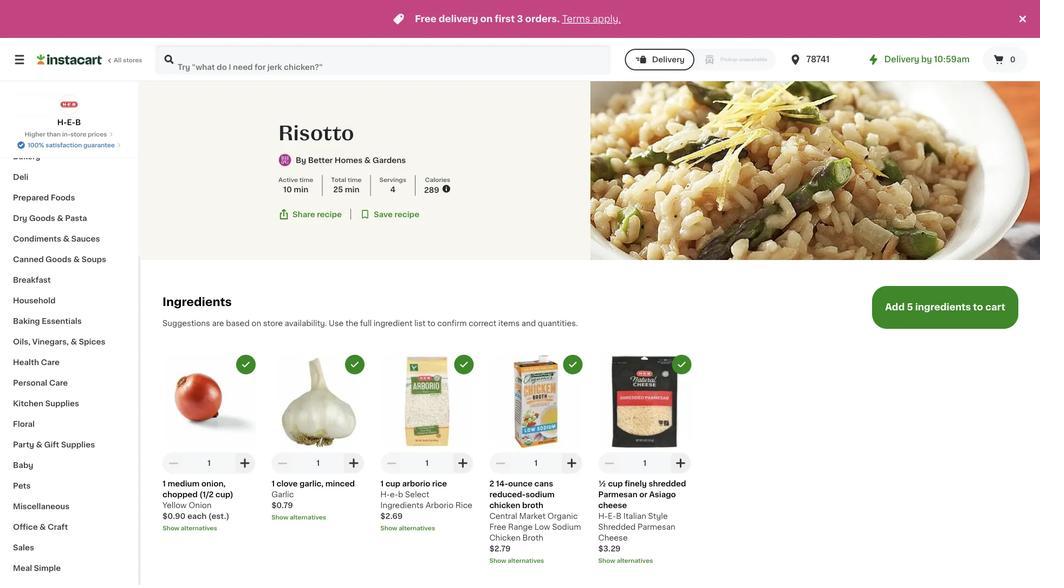 Task type: locate. For each thing, give the bounding box(es) containing it.
h- inside 1 cup arborio rice h-e-b select ingredients arborio rice $2.69 show alternatives
[[381, 491, 390, 499]]

2 unselect item image from the left
[[568, 360, 578, 370]]

decrement quantity image up clove
[[276, 457, 289, 470]]

0 horizontal spatial min
[[294, 186, 309, 193]]

list
[[415, 320, 426, 327]]

1 horizontal spatial b
[[616, 513, 622, 520]]

1 vertical spatial store
[[263, 320, 283, 327]]

h- left b
[[381, 491, 390, 499]]

recipe inside share recipe button
[[317, 211, 342, 218]]

1 horizontal spatial e-
[[608, 513, 616, 520]]

0 horizontal spatial time
[[300, 177, 313, 183]]

unselect item image
[[459, 360, 469, 370], [568, 360, 578, 370]]

1 horizontal spatial to
[[974, 302, 984, 312]]

floral
[[13, 421, 35, 428]]

show alternatives button down the garlic, at left bottom
[[272, 513, 365, 522]]

1 unselect item image from the left
[[241, 360, 251, 370]]

½
[[599, 480, 607, 488]]

2 increment quantity image from the left
[[566, 457, 579, 470]]

meal simple link
[[7, 558, 132, 579]]

1 min from the left
[[294, 186, 309, 193]]

homes
[[335, 156, 363, 164]]

reduced-
[[490, 491, 526, 499]]

0 horizontal spatial cup
[[386, 480, 401, 488]]

3 increment quantity image from the left
[[675, 457, 688, 470]]

1 increment quantity image from the left
[[238, 457, 251, 470]]

b up the higher than in-store prices link
[[75, 119, 81, 126]]

show down $0.90 at the bottom left of the page
[[163, 525, 180, 531]]

(1/2
[[200, 491, 214, 499]]

show down $3.29
[[599, 558, 616, 564]]

2 unselect item image from the left
[[350, 360, 360, 370]]

increment quantity image up minced
[[348, 457, 361, 470]]

show inside 1 medium onion, chopped (1/2 cup) yellow onion $0.90 each (est.) show alternatives
[[163, 525, 180, 531]]

b up shredded
[[616, 513, 622, 520]]

are
[[212, 320, 224, 327]]

2 decrement quantity image from the left
[[276, 457, 289, 470]]

min for 10 min
[[294, 186, 309, 193]]

1 horizontal spatial recipe
[[395, 211, 420, 218]]

show alternatives button down $3.29
[[599, 557, 692, 565]]

1 unselect item image from the left
[[459, 360, 469, 370]]

office & craft link
[[7, 517, 132, 538]]

sodium
[[552, 523, 581, 531]]

0 horizontal spatial free
[[415, 14, 437, 24]]

free down central
[[490, 523, 506, 531]]

show alternatives button
[[272, 513, 365, 522], [163, 524, 256, 533], [381, 524, 474, 533], [490, 557, 583, 565], [599, 557, 692, 565]]

5
[[907, 302, 914, 312]]

parmesan up cheese
[[599, 491, 638, 499]]

1 up chopped
[[163, 480, 166, 488]]

active
[[279, 177, 298, 183]]

1 medium onion, chopped (1/2 cup) yellow onion $0.90 each (est.) show alternatives
[[163, 480, 233, 531]]

ingredients up suggestions
[[163, 296, 232, 308]]

arborio
[[426, 502, 454, 509]]

1 horizontal spatial free
[[490, 523, 506, 531]]

baking
[[13, 318, 40, 325]]

1 cup arborio rice h-e-b select ingredients arborio rice $2.69 show alternatives
[[381, 480, 473, 531]]

prices
[[88, 131, 107, 137]]

3 decrement quantity image from the left
[[385, 457, 398, 470]]

recipe right share
[[317, 211, 342, 218]]

miscellaneous
[[13, 503, 70, 511]]

time inside the total time 25 min
[[348, 177, 362, 183]]

78741
[[807, 56, 830, 63]]

cup right '½'
[[608, 480, 623, 488]]

1 horizontal spatial ingredients
[[381, 502, 424, 509]]

time inside 'active time 10 min'
[[300, 177, 313, 183]]

cup up 'e-' at the bottom left of page
[[386, 480, 401, 488]]

2 cup from the left
[[608, 480, 623, 488]]

correct
[[469, 320, 497, 327]]

1 vertical spatial care
[[49, 379, 68, 387]]

0 horizontal spatial to
[[428, 320, 436, 327]]

decrement quantity image up medium on the left bottom
[[167, 457, 180, 470]]

care down health care link
[[49, 379, 68, 387]]

goods down the prepared foods
[[29, 215, 55, 222]]

increment quantity image
[[348, 457, 361, 470], [457, 457, 470, 470]]

unselect item image down the quantities.
[[568, 360, 578, 370]]

cheese
[[599, 534, 628, 542]]

1 vertical spatial goods
[[46, 256, 72, 263]]

& left spices
[[71, 338, 77, 346]]

alternatives down $3.29
[[617, 558, 653, 564]]

quantities.
[[538, 320, 578, 327]]

1 inside 1 cup arborio rice h-e-b select ingredients arborio rice $2.69 show alternatives
[[381, 480, 384, 488]]

5 decrement quantity image from the left
[[603, 457, 616, 470]]

seafood
[[43, 91, 76, 99]]

2 recipe from the left
[[395, 211, 420, 218]]

10:59am
[[935, 56, 970, 63]]

personal care link
[[7, 373, 132, 393]]

low
[[535, 523, 550, 531]]

goods for dry
[[29, 215, 55, 222]]

1 vertical spatial ingredients
[[381, 502, 424, 509]]

save recipe
[[374, 211, 420, 218]]

2 horizontal spatial h-
[[599, 513, 608, 520]]

0 horizontal spatial unselect item image
[[459, 360, 469, 370]]

h-
[[57, 119, 67, 126], [381, 491, 390, 499], [599, 513, 608, 520]]

recipe right save
[[395, 211, 420, 218]]

h- down cheese
[[599, 513, 608, 520]]

unselect item image for 1 cup arborio rice
[[459, 360, 469, 370]]

& right meat
[[35, 91, 41, 99]]

add 5 ingredients to cart button
[[873, 286, 1019, 329]]

alternatives down broth
[[508, 558, 544, 564]]

0 horizontal spatial store
[[70, 131, 86, 137]]

cup inside ½ cup finely shredded parmesan or asiago cheese h-e-b italian style shredded parmesan cheese $3.29 show alternatives
[[608, 480, 623, 488]]

show inside 1 cup arborio rice h-e-b select ingredients arborio rice $2.69 show alternatives
[[381, 525, 398, 531]]

risotto
[[279, 124, 354, 143]]

parmesan down style
[[638, 523, 676, 531]]

0 vertical spatial to
[[974, 302, 984, 312]]

suggestions
[[163, 320, 210, 327]]

cup for ½
[[608, 480, 623, 488]]

free inside 2 14-ounce cans reduced-sodium chicken broth central market organic free range low sodium chicken broth $2.79 show alternatives
[[490, 523, 506, 531]]

0 vertical spatial goods
[[29, 215, 55, 222]]

supplies down floral link
[[61, 441, 95, 449]]

0 horizontal spatial increment quantity image
[[238, 457, 251, 470]]

1 vertical spatial h-
[[381, 491, 390, 499]]

delivery inside button
[[652, 56, 685, 63]]

office & craft
[[13, 524, 68, 531]]

goods inside "link"
[[46, 256, 72, 263]]

decrement quantity image for ½ cup finely shredded parmesan or asiago cheese
[[603, 457, 616, 470]]

decrement quantity image up 14-
[[494, 457, 507, 470]]

show inside 1 clove garlic, minced garlic $0.79 show alternatives
[[272, 515, 289, 521]]

1 horizontal spatial h-
[[381, 491, 390, 499]]

1 vertical spatial e-
[[608, 513, 616, 520]]

2 min from the left
[[345, 186, 360, 193]]

supplies down personal care link
[[45, 400, 79, 408]]

each
[[187, 513, 207, 520]]

0 horizontal spatial ingredients
[[163, 296, 232, 308]]

to
[[974, 302, 984, 312], [428, 320, 436, 327]]

alternatives inside 1 cup arborio rice h-e-b select ingredients arborio rice $2.69 show alternatives
[[399, 525, 435, 531]]

ingredients down b
[[381, 502, 424, 509]]

0 vertical spatial care
[[41, 359, 60, 366]]

h-e-b logo image
[[59, 94, 79, 115]]

0 horizontal spatial recipe
[[317, 211, 342, 218]]

1 horizontal spatial min
[[345, 186, 360, 193]]

show alternatives button down arborio
[[381, 524, 474, 533]]

2 increment quantity image from the left
[[457, 457, 470, 470]]

min right 25
[[345, 186, 360, 193]]

e-
[[390, 491, 398, 499]]

3 unselect item image from the left
[[677, 360, 687, 370]]

full
[[360, 320, 372, 327]]

ingredient
[[374, 320, 413, 327]]

time right active
[[300, 177, 313, 183]]

& right homes
[[365, 156, 371, 164]]

calories
[[425, 177, 451, 183]]

decrement quantity image for 1 clove garlic, minced
[[276, 457, 289, 470]]

foods
[[51, 194, 75, 202]]

recipe inside save recipe button
[[395, 211, 420, 218]]

yellow
[[163, 502, 187, 509]]

1 vertical spatial free
[[490, 523, 506, 531]]

0 vertical spatial free
[[415, 14, 437, 24]]

beverages
[[13, 70, 55, 78]]

on left the first
[[481, 14, 493, 24]]

0 vertical spatial ingredients
[[163, 296, 232, 308]]

1 increment quantity image from the left
[[348, 457, 361, 470]]

limited time offer region
[[0, 0, 1017, 38]]

sodium
[[526, 491, 555, 499]]

meat
[[13, 91, 33, 99]]

alternatives down each
[[181, 525, 217, 531]]

kitchen
[[13, 400, 43, 408]]

0 horizontal spatial unselect item image
[[241, 360, 251, 370]]

time right total
[[348, 177, 362, 183]]

and
[[522, 320, 536, 327]]

unselect item image down 'confirm'
[[459, 360, 469, 370]]

terms apply. link
[[562, 14, 621, 24]]

& left candy
[[43, 112, 50, 119]]

None search field
[[155, 44, 611, 75]]

or
[[640, 491, 648, 499]]

cup inside 1 cup arborio rice h-e-b select ingredients arborio rice $2.69 show alternatives
[[386, 480, 401, 488]]

1 horizontal spatial time
[[348, 177, 362, 183]]

show down $2.69
[[381, 525, 398, 531]]

min right the 10
[[294, 186, 309, 193]]

show down $2.79
[[490, 558, 507, 564]]

increment quantity image up rice
[[457, 457, 470, 470]]

bakery
[[13, 153, 40, 160]]

decrement quantity image for 1 medium onion, chopped (1/2 cup)
[[167, 457, 180, 470]]

condiments & sauces link
[[7, 229, 132, 249]]

& left craft
[[40, 524, 46, 531]]

1 up $2.69
[[381, 480, 384, 488]]

goods for canned
[[46, 256, 72, 263]]

confirm
[[438, 320, 467, 327]]

medium
[[168, 480, 200, 488]]

to inside add 5 ingredients to cart button
[[974, 302, 984, 312]]

oils, vinegars, & spices
[[13, 338, 105, 346]]

100% satisfaction guarantee button
[[17, 139, 121, 150]]

alternatives inside ½ cup finely shredded parmesan or asiago cheese h-e-b italian style shredded parmesan cheese $3.29 show alternatives
[[617, 558, 653, 564]]

5 product group from the left
[[599, 355, 692, 565]]

1 horizontal spatial cup
[[608, 480, 623, 488]]

on
[[481, 14, 493, 24], [252, 320, 261, 327]]

e- down cheese
[[608, 513, 616, 520]]

than
[[47, 131, 61, 137]]

decrement quantity image up '½'
[[603, 457, 616, 470]]

1 up finely
[[644, 460, 647, 467]]

min inside the total time 25 min
[[345, 186, 360, 193]]

craft
[[48, 524, 68, 531]]

alternatives down $2.69
[[399, 525, 435, 531]]

apply.
[[593, 14, 621, 24]]

1 up the garlic, at left bottom
[[317, 460, 320, 467]]

1 time from the left
[[300, 177, 313, 183]]

store left availability.
[[263, 320, 283, 327]]

all stores link
[[37, 44, 143, 75]]

1 vertical spatial on
[[252, 320, 261, 327]]

1 horizontal spatial unselect item image
[[568, 360, 578, 370]]

care down vinegars,
[[41, 359, 60, 366]]

stores
[[123, 57, 142, 63]]

0 horizontal spatial increment quantity image
[[348, 457, 361, 470]]

show down $0.79
[[272, 515, 289, 521]]

health care link
[[7, 352, 132, 373]]

show alternatives button for $3.29
[[599, 557, 692, 565]]

& left soups
[[73, 256, 80, 263]]

on right based on the left bottom of page
[[252, 320, 261, 327]]

to left cart
[[974, 302, 984, 312]]

increment quantity image
[[238, 457, 251, 470], [566, 457, 579, 470], [675, 457, 688, 470]]

care for health care
[[41, 359, 60, 366]]

2 time from the left
[[348, 177, 362, 183]]

market
[[519, 513, 546, 520]]

product group
[[163, 355, 256, 533], [272, 355, 365, 522], [381, 355, 474, 533], [490, 355, 583, 565], [599, 355, 692, 565]]

1 left clove
[[272, 480, 275, 488]]

2 horizontal spatial unselect item image
[[677, 360, 687, 370]]

min inside 'active time 10 min'
[[294, 186, 309, 193]]

sauces
[[71, 235, 100, 243]]

ounce
[[508, 480, 533, 488]]

increment quantity image for 2 14-ounce cans reduced-sodium chicken broth
[[566, 457, 579, 470]]

goods down condiments & sauces
[[46, 256, 72, 263]]

items
[[499, 320, 520, 327]]

1 decrement quantity image from the left
[[167, 457, 180, 470]]

alternatives down $0.79
[[290, 515, 326, 521]]

min
[[294, 186, 309, 193], [345, 186, 360, 193]]

free left delivery
[[415, 14, 437, 24]]

oils, vinegars, & spices link
[[7, 332, 132, 352]]

1 horizontal spatial on
[[481, 14, 493, 24]]

show alternatives button down (est.)
[[163, 524, 256, 533]]

to right list
[[428, 320, 436, 327]]

rice
[[456, 502, 473, 509]]

increment quantity image for 1 cup arborio rice
[[457, 457, 470, 470]]

e- up the higher than in-store prices link
[[67, 119, 75, 126]]

free
[[415, 14, 437, 24], [490, 523, 506, 531]]

spices
[[79, 338, 105, 346]]

snacks
[[13, 112, 41, 119]]

1 cup from the left
[[386, 480, 401, 488]]

alternatives inside 1 clove garlic, minced garlic $0.79 show alternatives
[[290, 515, 326, 521]]

decrement quantity image
[[167, 457, 180, 470], [276, 457, 289, 470], [385, 457, 398, 470], [494, 457, 507, 470], [603, 457, 616, 470]]

chicken
[[490, 502, 521, 509]]

unselect item image
[[241, 360, 251, 370], [350, 360, 360, 370], [677, 360, 687, 370]]

alternatives inside 2 14-ounce cans reduced-sodium chicken broth central market organic free range low sodium chicken broth $2.79 show alternatives
[[508, 558, 544, 564]]

1 vertical spatial b
[[616, 513, 622, 520]]

$2.69
[[381, 513, 403, 520]]

increment quantity image for ½ cup finely shredded parmesan or asiago cheese
[[675, 457, 688, 470]]

organic
[[548, 513, 578, 520]]

simple
[[34, 565, 61, 572]]

1 recipe from the left
[[317, 211, 342, 218]]

party & gift supplies
[[13, 441, 95, 449]]

cart
[[986, 302, 1006, 312]]

show alternatives button down broth
[[490, 557, 583, 565]]

0 horizontal spatial h-
[[57, 119, 67, 126]]

1 horizontal spatial increment quantity image
[[457, 457, 470, 470]]

ingredients inside 1 cup arborio rice h-e-b select ingredients arborio rice $2.69 show alternatives
[[381, 502, 424, 509]]

1 inside 1 medium onion, chopped (1/2 cup) yellow onion $0.90 each (est.) show alternatives
[[163, 480, 166, 488]]

4 decrement quantity image from the left
[[494, 457, 507, 470]]

store up "100% satisfaction guarantee"
[[70, 131, 86, 137]]

0 vertical spatial on
[[481, 14, 493, 24]]

care
[[41, 359, 60, 366], [49, 379, 68, 387]]

1 horizontal spatial unselect item image
[[350, 360, 360, 370]]

0 vertical spatial b
[[75, 119, 81, 126]]

by
[[922, 56, 933, 63]]

share
[[293, 211, 315, 218]]

2 horizontal spatial increment quantity image
[[675, 457, 688, 470]]

0 horizontal spatial on
[[252, 320, 261, 327]]

2 vertical spatial h-
[[599, 513, 608, 520]]

1 horizontal spatial delivery
[[885, 56, 920, 63]]

e-
[[67, 119, 75, 126], [608, 513, 616, 520]]

miscellaneous link
[[7, 496, 132, 517]]

share recipe
[[293, 211, 342, 218]]

0 vertical spatial e-
[[67, 119, 75, 126]]

h- up higher than in-store prices
[[57, 119, 67, 126]]

1 horizontal spatial increment quantity image
[[566, 457, 579, 470]]

0 horizontal spatial delivery
[[652, 56, 685, 63]]

increment quantity image for 1 medium onion, chopped (1/2 cup)
[[238, 457, 251, 470]]

b
[[75, 119, 81, 126], [616, 513, 622, 520]]

decrement quantity image up 'e-' at the bottom left of page
[[385, 457, 398, 470]]



Task type: vqa. For each thing, say whether or not it's contained in the screenshot.
$0.79
yes



Task type: describe. For each thing, give the bounding box(es) containing it.
1 vertical spatial parmesan
[[638, 523, 676, 531]]

(est.)
[[209, 513, 229, 520]]

0 horizontal spatial b
[[75, 119, 81, 126]]

& left gift
[[36, 441, 42, 449]]

e- inside ½ cup finely shredded parmesan or asiago cheese h-e-b italian style shredded parmesan cheese $3.29 show alternatives
[[608, 513, 616, 520]]

arborio
[[402, 480, 431, 488]]

condiments & sauces
[[13, 235, 100, 243]]

instacart logo image
[[37, 53, 102, 66]]

use
[[329, 320, 344, 327]]

& inside 'link'
[[35, 91, 41, 99]]

household link
[[7, 291, 132, 311]]

0 vertical spatial h-
[[57, 119, 67, 126]]

4 product group from the left
[[490, 355, 583, 565]]

& left pasta
[[57, 215, 63, 222]]

$0.79
[[272, 502, 293, 509]]

pets link
[[7, 476, 132, 496]]

essentials
[[42, 318, 82, 325]]

1 clove garlic, minced garlic $0.79 show alternatives
[[272, 480, 355, 521]]

show alternatives button for $2.79
[[490, 557, 583, 565]]

Search field
[[156, 46, 610, 74]]

0
[[1011, 56, 1016, 63]]

chopped
[[163, 491, 198, 499]]

vinegars,
[[32, 338, 69, 346]]

100%
[[28, 142, 44, 148]]

3
[[517, 14, 523, 24]]

0 vertical spatial supplies
[[45, 400, 79, 408]]

asiago
[[650, 491, 676, 499]]

increment quantity image for 1 clove garlic, minced
[[348, 457, 361, 470]]

289
[[424, 186, 439, 194]]

higher than in-store prices
[[25, 131, 107, 137]]

shredded
[[599, 523, 636, 531]]

delivery for delivery
[[652, 56, 685, 63]]

0 horizontal spatial e-
[[67, 119, 75, 126]]

1 up arborio
[[426, 460, 429, 467]]

delivery button
[[625, 49, 695, 70]]

canned goods & soups link
[[7, 249, 132, 270]]

snacks & candy
[[13, 112, 77, 119]]

dry goods & pasta
[[13, 215, 87, 222]]

onion
[[189, 502, 212, 509]]

personal
[[13, 379, 47, 387]]

broth
[[522, 502, 544, 509]]

service type group
[[625, 49, 776, 70]]

h-e-b link
[[57, 94, 81, 128]]

on inside 'limited time offer' region
[[481, 14, 493, 24]]

satisfaction
[[46, 142, 82, 148]]

risotto image
[[591, 81, 1041, 260]]

decrement quantity image for 2 14-ounce cans reduced-sodium chicken broth
[[494, 457, 507, 470]]

time for 25 min
[[348, 177, 362, 183]]

bakery link
[[7, 146, 132, 167]]

breakfast
[[13, 276, 51, 284]]

unselect item image for 1 clove garlic, minced
[[350, 360, 360, 370]]

show alternatives button for $0.79
[[272, 513, 365, 522]]

based
[[226, 320, 250, 327]]

first
[[495, 14, 515, 24]]

total
[[331, 177, 346, 183]]

garlic
[[272, 491, 294, 499]]

1 up cans at the right bottom of page
[[535, 460, 538, 467]]

italian
[[624, 513, 647, 520]]

show inside ½ cup finely shredded parmesan or asiago cheese h-e-b italian style shredded parmesan cheese $3.29 show alternatives
[[599, 558, 616, 564]]

in-
[[62, 131, 70, 137]]

cans
[[535, 480, 553, 488]]

range
[[508, 523, 533, 531]]

1 vertical spatial to
[[428, 320, 436, 327]]

14-
[[496, 480, 508, 488]]

recipe for save recipe
[[395, 211, 420, 218]]

higher than in-store prices link
[[25, 130, 114, 139]]

clove
[[277, 480, 298, 488]]

floral link
[[7, 414, 132, 435]]

3 product group from the left
[[381, 355, 474, 533]]

& left sauces
[[63, 235, 69, 243]]

½ cup finely shredded parmesan or asiago cheese h-e-b italian style shredded parmesan cheese $3.29 show alternatives
[[599, 480, 686, 564]]

0 vertical spatial store
[[70, 131, 86, 137]]

active time 10 min
[[279, 177, 313, 193]]

unselect item image for 1 medium onion, chopped (1/2 cup)
[[241, 360, 251, 370]]

baking essentials
[[13, 318, 82, 325]]

onion,
[[202, 480, 226, 488]]

minced
[[326, 480, 355, 488]]

delivery for delivery by 10:59am
[[885, 56, 920, 63]]

snacks & candy link
[[7, 105, 132, 126]]

show inside 2 14-ounce cans reduced-sodium chicken broth central market organic free range low sodium chicken broth $2.79 show alternatives
[[490, 558, 507, 564]]

gardens
[[373, 156, 406, 164]]

$2.79
[[490, 545, 511, 553]]

cup)
[[216, 491, 233, 499]]

servings 4
[[380, 177, 407, 193]]

pets
[[13, 482, 31, 490]]

save recipe button
[[360, 209, 420, 220]]

min for 25 min
[[345, 186, 360, 193]]

kitchen supplies
[[13, 400, 79, 408]]

dry goods & pasta link
[[7, 208, 132, 229]]

time for 10 min
[[300, 177, 313, 183]]

soups
[[82, 256, 106, 263]]

ingredients
[[916, 302, 971, 312]]

1 up 'onion,'
[[208, 460, 211, 467]]

recipe for share recipe
[[317, 211, 342, 218]]

0 vertical spatial parmesan
[[599, 491, 638, 499]]

party
[[13, 441, 34, 449]]

delivery by 10:59am
[[885, 56, 970, 63]]

78741 button
[[789, 44, 855, 75]]

better
[[308, 156, 333, 164]]

decrement quantity image for 1 cup arborio rice
[[385, 457, 398, 470]]

free inside 'limited time offer' region
[[415, 14, 437, 24]]

the
[[346, 320, 358, 327]]

unselect item image for ½ cup finely shredded parmesan or asiago cheese
[[677, 360, 687, 370]]

$3.29
[[599, 545, 621, 553]]

total time 25 min
[[331, 177, 362, 193]]

1 inside 1 clove garlic, minced garlic $0.79 show alternatives
[[272, 480, 275, 488]]

cup for 1
[[386, 480, 401, 488]]

chicken
[[490, 534, 521, 542]]

availability.
[[285, 320, 327, 327]]

health
[[13, 359, 39, 366]]

care for personal care
[[49, 379, 68, 387]]

1 horizontal spatial store
[[263, 320, 283, 327]]

b inside ½ cup finely shredded parmesan or asiago cheese h-e-b italian style shredded parmesan cheese $3.29 show alternatives
[[616, 513, 622, 520]]

show alternatives button for $0.90 each (est.)
[[163, 524, 256, 533]]

h- inside ½ cup finely shredded parmesan or asiago cheese h-e-b italian style shredded parmesan cheese $3.29 show alternatives
[[599, 513, 608, 520]]

terms
[[562, 14, 591, 24]]

condiments
[[13, 235, 61, 243]]

2 product group from the left
[[272, 355, 365, 522]]

all stores
[[114, 57, 142, 63]]

show alternatives button for $2.69
[[381, 524, 474, 533]]

alternatives inside 1 medium onion, chopped (1/2 cup) yellow onion $0.90 each (est.) show alternatives
[[181, 525, 217, 531]]

sales link
[[7, 538, 132, 558]]

higher
[[25, 131, 45, 137]]

dry
[[13, 215, 27, 222]]

unselect item image for 2 14-ounce cans reduced-sodium chicken broth
[[568, 360, 578, 370]]

1 vertical spatial supplies
[[61, 441, 95, 449]]

oils,
[[13, 338, 30, 346]]

frozen link
[[7, 126, 132, 146]]

1 product group from the left
[[163, 355, 256, 533]]

prepared foods link
[[7, 188, 132, 208]]



